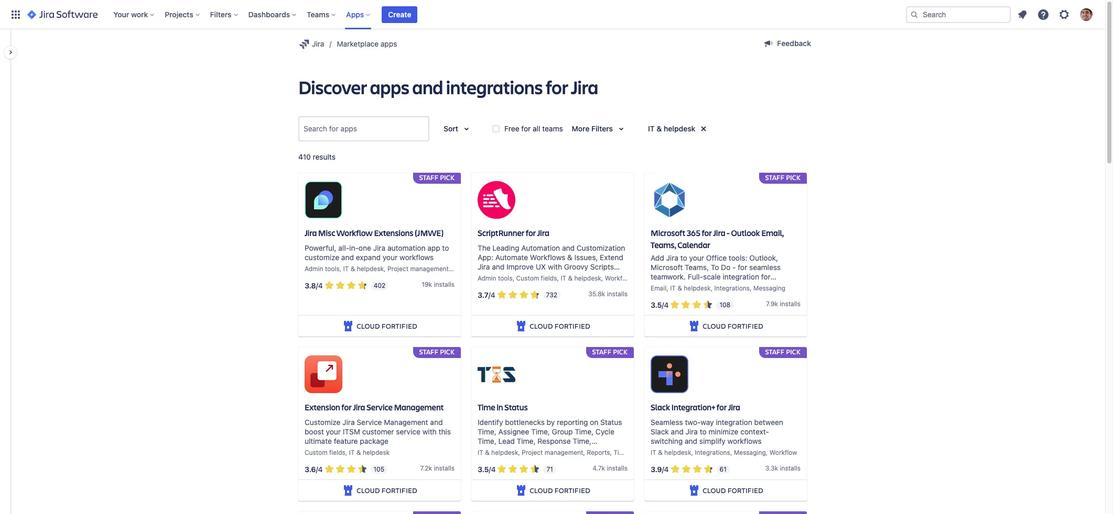 Task type: vqa. For each thing, say whether or not it's contained in the screenshot.
/ associated with Time in Status
yes



Task type: locate. For each thing, give the bounding box(es) containing it.
/ for jira misc workflow extensions (jmwe)
[[316, 281, 318, 290]]

identify
[[478, 419, 503, 427]]

extend
[[600, 253, 623, 262]]

0 horizontal spatial admin
[[305, 265, 323, 273]]

2 vertical spatial to
[[700, 428, 707, 437]]

0 vertical spatial tools
[[325, 265, 340, 273]]

1 slack from the top
[[651, 402, 670, 413]]

more
[[572, 124, 590, 133]]

teams, inside 'add jira to your office tools: outlook, microsoft teams, to do - for seamless teamwork. full-scale integration for microsoft 365'
[[685, 263, 709, 272]]

extension
[[305, 402, 340, 413]]

management
[[410, 265, 449, 273], [545, 449, 583, 457]]

0 horizontal spatial 3.5
[[478, 465, 489, 474]]

automation
[[387, 244, 426, 253]]

0 horizontal spatial status
[[504, 402, 528, 413]]

tools down improve at the left of page
[[498, 275, 513, 283]]

1 horizontal spatial management
[[545, 449, 583, 457]]

/ down ultimate
[[316, 465, 318, 474]]

1 vertical spatial management
[[384, 419, 428, 427]]

0 horizontal spatial filters
[[210, 10, 232, 19]]

more filters
[[572, 124, 613, 133]]

helpdesk inside powerful, all-in-one jira automation app to customize and expand your workflows admin tools , it & helpdesk , project management , workflow
[[357, 265, 384, 273]]

staff pick for -
[[765, 173, 801, 183]]

two-
[[685, 419, 701, 427]]

3.9 / 4
[[651, 465, 669, 474]]

cloud fortified for jira misc workflow extensions (jmwe)
[[357, 322, 417, 331]]

1 horizontal spatial with
[[548, 263, 562, 272]]

time, up 'it & helpdesk , project management , reports , time tracking'
[[573, 437, 592, 446]]

tools:
[[729, 254, 747, 263]]

project
[[387, 265, 408, 273], [522, 449, 543, 457]]

project down automation
[[387, 265, 408, 273]]

with left this
[[422, 428, 437, 437]]

0 vertical spatial microsoft
[[651, 228, 685, 239]]

cloud fortified app badge image for 365
[[688, 321, 701, 333]]

integrations down simplify
[[695, 449, 730, 457]]

customization
[[577, 244, 625, 253]]

this
[[439, 428, 451, 437]]

1 horizontal spatial tools
[[498, 275, 513, 283]]

3.7
[[478, 291, 488, 300]]

3.5 down the resolution
[[478, 465, 489, 474]]

tools
[[325, 265, 340, 273], [498, 275, 513, 283]]

projects button
[[162, 6, 204, 23]]

jira misc workflow extensions (jmwe)
[[305, 228, 444, 239]]

cloud down 71
[[530, 486, 553, 496]]

0 vertical spatial status
[[504, 402, 528, 413]]

0 vertical spatial management
[[410, 265, 449, 273]]

install right 3.3k
[[780, 465, 797, 473]]

4 for microsoft 365 for jira - outlook email, teams, calendar
[[664, 301, 669, 310]]

1 vertical spatial teams,
[[685, 263, 709, 272]]

cloud fortified app badge image down 'email , it & helpdesk , integrations , messaging'
[[688, 321, 701, 333]]

4 for extension for jira service management
[[318, 465, 323, 474]]

0 horizontal spatial your
[[326, 428, 341, 437]]

it inside 'seamless two-way integration between slack and jira to minimize context- switching and simplify workflows it & helpdesk , integrations , messaging , workflow'
[[651, 449, 656, 457]]

workflows
[[400, 253, 434, 262], [728, 437, 762, 446]]

1 horizontal spatial admin
[[478, 275, 496, 283]]

apps right marketplace
[[381, 39, 397, 48]]

s for jira misc workflow extensions (jmwe)
[[451, 281, 455, 289]]

1 vertical spatial fields
[[329, 449, 345, 457]]

cloud
[[357, 322, 380, 331], [530, 322, 553, 331], [703, 322, 726, 331], [357, 486, 380, 496], [530, 486, 553, 496], [703, 486, 726, 496]]

in
[[497, 402, 503, 413]]

402
[[374, 282, 385, 290]]

cloud fortified for slack integration+ for jira
[[703, 486, 763, 496]]

4.7k
[[593, 465, 605, 473]]

365 inside microsoft 365 for jira - outlook email, teams, calendar
[[687, 228, 700, 239]]

integrations up 108
[[714, 285, 750, 293]]

- inside microsoft 365 for jira - outlook email, teams, calendar
[[727, 228, 730, 239]]

status right the in at bottom left
[[504, 402, 528, 413]]

, up "402"
[[384, 265, 386, 273]]

fields down feature
[[329, 449, 345, 457]]

it
[[648, 124, 655, 133], [343, 265, 349, 273], [561, 275, 566, 283], [670, 285, 676, 293], [349, 449, 355, 457], [478, 449, 483, 457], [651, 449, 656, 457]]

1 horizontal spatial status
[[600, 419, 622, 427]]

staff for (jmwe)
[[419, 173, 438, 183]]

, down feature
[[345, 449, 347, 457]]

1 vertical spatial integration
[[716, 419, 752, 427]]

cloud fortified down 71
[[530, 486, 590, 496]]

s right 3.3k
[[797, 465, 801, 473]]

1 vertical spatial with
[[422, 428, 437, 437]]

0 vertical spatial slack
[[651, 402, 670, 413]]

1 horizontal spatial fields
[[541, 275, 557, 283]]

teams, up the full-
[[685, 263, 709, 272]]

s right 7.9k
[[797, 301, 801, 309]]

0 vertical spatial custom
[[516, 275, 539, 283]]

time in status image
[[478, 356, 515, 394]]

to
[[442, 244, 449, 253], [680, 254, 687, 263], [700, 428, 707, 437]]

cloud fortified for extension for jira service management
[[357, 486, 417, 496]]

context-
[[741, 428, 769, 437]]

/
[[316, 281, 318, 290], [488, 291, 491, 300], [662, 301, 664, 310], [316, 465, 318, 474], [489, 465, 491, 474], [662, 465, 664, 474]]

filters right projects "popup button" on the left top of page
[[210, 10, 232, 19]]

microsoft up teamwork.
[[651, 263, 683, 272]]

0 vertical spatial admin
[[305, 265, 323, 273]]

0 vertical spatial 3.5
[[651, 301, 662, 310]]

3.5 / 4 down the resolution
[[478, 465, 496, 474]]

it down identify on the bottom left
[[478, 449, 483, 457]]

0 horizontal spatial cloud fortified app badge image
[[342, 485, 355, 498]]

, inside customize jira service management and boost your itsm customer service with this ultimate feature package custom fields , it & helpdesk
[[345, 449, 347, 457]]

custom down ultimate
[[305, 449, 328, 457]]

extension for jira service management image
[[305, 356, 342, 394]]

filters right "more"
[[592, 124, 613, 133]]

2 horizontal spatial to
[[700, 428, 707, 437]]

custom down improve at the left of page
[[516, 275, 539, 283]]

jira software image
[[27, 8, 98, 21], [27, 8, 98, 21]]

1 vertical spatial to
[[680, 254, 687, 263]]

3.5 / 4 for microsoft 365 for jira - outlook email, teams, calendar
[[651, 301, 669, 310]]

for left all
[[521, 124, 531, 133]]

1 microsoft from the top
[[651, 228, 685, 239]]

/ down the resolution
[[489, 465, 491, 474]]

app:
[[478, 253, 493, 262]]

helpdesk down switching
[[664, 449, 691, 457]]

, up 3.3k
[[766, 449, 768, 457]]

teams, up add
[[651, 240, 676, 251]]

1 horizontal spatial 3.5 / 4
[[651, 301, 669, 310]]

fortified for jira misc workflow extensions (jmwe)
[[382, 322, 417, 331]]

calendar
[[678, 240, 710, 251]]

to
[[711, 263, 719, 272]]

4 for slack integration+ for jira
[[664, 465, 669, 474]]

0 horizontal spatial custom
[[305, 449, 328, 457]]

0 horizontal spatial fields
[[329, 449, 345, 457]]

fields
[[541, 275, 557, 283], [329, 449, 345, 457]]

for inside microsoft 365 for jira - outlook email, teams, calendar
[[702, 228, 712, 239]]

2 horizontal spatial time
[[614, 449, 628, 457]]

apps down marketplace apps link
[[370, 74, 409, 100]]

install right 4.7k
[[607, 465, 624, 473]]

& inside powerful, all-in-one jira automation app to customize and expand your workflows admin tools , it & helpdesk , project management , workflow
[[351, 265, 355, 273]]

fortified for slack integration+ for jira
[[728, 486, 763, 496]]

410
[[298, 153, 311, 161]]

issues,
[[574, 253, 598, 262]]

3.6 / 4
[[305, 465, 323, 474]]

banner
[[0, 0, 1105, 29]]

cloud for jira misc workflow extensions (jmwe)
[[357, 322, 380, 331]]

context icon image
[[298, 38, 311, 50], [298, 38, 311, 50]]

jira inside the leading automation and customization app: automate workflows & issues, extend jira and improve ux with groovy scripts and jql
[[478, 263, 490, 272]]

, down minimize
[[730, 449, 732, 457]]

install right 19k
[[434, 281, 451, 289]]

and
[[412, 74, 443, 100], [562, 244, 575, 253], [341, 253, 354, 262], [492, 263, 505, 272], [478, 272, 490, 281], [430, 419, 443, 427], [671, 428, 684, 437], [685, 437, 697, 446]]

time, down on
[[575, 428, 594, 437]]

between
[[754, 419, 783, 427]]

helpdesk inside 'seamless two-way integration between slack and jira to minimize context- switching and simplify workflows it & helpdesk , integrations , messaging , workflow'
[[664, 449, 691, 457]]

0 vertical spatial fields
[[541, 275, 557, 283]]

2 vertical spatial microsoft
[[651, 282, 683, 291]]

0 horizontal spatial time
[[478, 402, 495, 413]]

0 horizontal spatial -
[[727, 228, 730, 239]]

1 vertical spatial slack
[[651, 428, 669, 437]]

reporting
[[557, 419, 588, 427]]

for down tools:
[[738, 263, 747, 272]]

732
[[546, 291, 557, 299]]

0 vertical spatial with
[[548, 263, 562, 272]]

4 down the resolution
[[491, 465, 496, 474]]

management inside powerful, all-in-one jira automation app to customize and expand your workflows admin tools , it & helpdesk , project management , workflow
[[410, 265, 449, 273]]

1 vertical spatial apps
[[370, 74, 409, 100]]

1 horizontal spatial workflows
[[728, 437, 762, 446]]

add
[[651, 254, 664, 263]]

s for scriptrunner for jira
[[624, 291, 628, 298]]

for up teams
[[546, 74, 568, 100]]

workflow inside 'seamless two-way integration between slack and jira to minimize context- switching and simplify workflows it & helpdesk , integrations , messaging , workflow'
[[770, 449, 797, 457]]

0 horizontal spatial to
[[442, 244, 449, 253]]

microsoft
[[651, 228, 685, 239], [651, 263, 683, 272], [651, 282, 683, 291]]

admin inside powerful, all-in-one jira automation app to customize and expand your workflows admin tools , it & helpdesk , project management , workflow
[[305, 265, 323, 273]]

/ down switching
[[662, 465, 664, 474]]

seamless
[[651, 419, 683, 427]]

& down in-
[[351, 265, 355, 273]]

messaging inside 'seamless two-way integration between slack and jira to minimize context- switching and simplify workflows it & helpdesk , integrations , messaging , workflow'
[[734, 449, 766, 457]]

1 horizontal spatial -
[[733, 263, 736, 272]]

helpdesk down package
[[363, 449, 390, 457]]

& inside customize jira service management and boost your itsm customer service with this ultimate feature package custom fields , it & helpdesk
[[357, 449, 361, 457]]

customize
[[305, 419, 340, 427]]

4 right 3.8
[[318, 281, 323, 290]]

1 vertical spatial workflows
[[728, 437, 762, 446]]

custom
[[516, 275, 539, 283], [305, 449, 328, 457]]

tools down customize
[[325, 265, 340, 273]]

0 vertical spatial messaging
[[753, 285, 785, 293]]

0 horizontal spatial teams,
[[651, 240, 676, 251]]

install for jira misc workflow extensions (jmwe)
[[434, 281, 451, 289]]

1 horizontal spatial cloud fortified app badge image
[[688, 321, 701, 333]]

simplify
[[699, 437, 726, 446]]

1 vertical spatial 3.5
[[478, 465, 489, 474]]

1 vertical spatial project
[[522, 449, 543, 457]]

your inside powerful, all-in-one jira automation app to customize and expand your workflows admin tools , it & helpdesk , project management , workflow
[[383, 253, 398, 262]]

projects
[[165, 10, 193, 19]]

filters button
[[207, 6, 242, 23]]

& up groovy
[[567, 253, 572, 262]]

0 vertical spatial filters
[[210, 10, 232, 19]]

project inside powerful, all-in-one jira automation app to customize and expand your workflows admin tools , it & helpdesk , project management , workflow
[[387, 265, 408, 273]]

0 vertical spatial -
[[727, 228, 730, 239]]

cloud for extension for jira service management
[[357, 486, 380, 496]]

- left outlook
[[727, 228, 730, 239]]

3.5 for microsoft 365 for jira - outlook email, teams, calendar
[[651, 301, 662, 310]]

- right do
[[733, 263, 736, 272]]

cloud for slack integration+ for jira
[[703, 486, 726, 496]]

your down customize
[[326, 428, 341, 437]]

, down teamwork.
[[667, 285, 668, 293]]

4.7k install s
[[593, 465, 628, 473]]

management inside customize jira service management and boost your itsm customer service with this ultimate feature package custom fields , it & helpdesk
[[384, 419, 428, 427]]

your down calendar
[[689, 254, 704, 263]]

status up cycle
[[600, 419, 622, 427]]

0 horizontal spatial tools
[[325, 265, 340, 273]]

1 vertical spatial service
[[357, 419, 382, 427]]

&
[[657, 124, 662, 133], [567, 253, 572, 262], [351, 265, 355, 273], [568, 275, 573, 283], [678, 285, 682, 293], [357, 449, 361, 457], [485, 449, 490, 457], [658, 449, 663, 457]]

integration up minimize
[[716, 419, 752, 427]]

messaging up 7.9k
[[753, 285, 785, 293]]

1 vertical spatial messaging
[[734, 449, 766, 457]]

1 horizontal spatial to
[[680, 254, 687, 263]]

powerful, all-in-one jira automation app to customize and expand your workflows admin tools , it & helpdesk , project management , workflow
[[305, 244, 480, 273]]

workflows down automation
[[400, 253, 434, 262]]

to down way
[[700, 428, 707, 437]]

integration
[[723, 273, 759, 282], [716, 419, 752, 427]]

3.5 down the email
[[651, 301, 662, 310]]

cloud fortified app badge image for slack
[[688, 485, 701, 498]]

cloud fortified down 108
[[703, 322, 763, 331]]

3.5 / 4 for time in status
[[478, 465, 496, 474]]

& left 'remove selected' image
[[657, 124, 662, 133]]

management down response
[[545, 449, 583, 457]]

status inside identify bottlenecks by reporting on status time, assignee time, group time, cycle time, lead time, response time, resolution time
[[600, 419, 622, 427]]

your
[[383, 253, 398, 262], [689, 254, 704, 263], [326, 428, 341, 437]]

0 horizontal spatial workflows
[[400, 253, 434, 262]]

, up 732
[[557, 275, 559, 283]]

pick for -
[[786, 173, 801, 183]]

status
[[504, 402, 528, 413], [600, 419, 622, 427]]

1 vertical spatial cloud fortified app badge image
[[342, 485, 355, 498]]

cloud fortified app badge image for jira
[[342, 321, 355, 333]]

1 vertical spatial management
[[545, 449, 583, 457]]

cloud down '105'
[[357, 486, 380, 496]]

s for time in status
[[624, 465, 628, 473]]

1 vertical spatial 365
[[685, 282, 698, 291]]

microsoft inside microsoft 365 for jira - outlook email, teams, calendar
[[651, 228, 685, 239]]

0 horizontal spatial with
[[422, 428, 437, 437]]

for up automation
[[526, 228, 536, 239]]

cloud for time in status
[[530, 486, 553, 496]]

scale
[[703, 273, 721, 282]]

0 vertical spatial teams,
[[651, 240, 676, 251]]

cloud fortified down 61
[[703, 486, 763, 496]]

cloud fortified app badge image
[[688, 321, 701, 333], [342, 485, 355, 498]]

Search for apps field
[[300, 120, 427, 138]]

group
[[552, 428, 573, 437]]

admin up 3.7 / 4 in the bottom left of the page
[[478, 275, 496, 283]]

microsoft up add
[[651, 228, 685, 239]]

apps for marketplace
[[381, 39, 397, 48]]

cloud fortified down "402"
[[357, 322, 417, 331]]

workflow up 3.3k install s
[[770, 449, 797, 457]]

apps
[[381, 39, 397, 48], [370, 74, 409, 100]]

1 horizontal spatial 3.5
[[651, 301, 662, 310]]

time,
[[478, 428, 496, 437], [531, 428, 550, 437], [575, 428, 594, 437], [478, 437, 496, 446], [517, 437, 536, 446], [573, 437, 592, 446]]

2 horizontal spatial your
[[689, 254, 704, 263]]

workflows inside powerful, all-in-one jira automation app to customize and expand your workflows admin tools , it & helpdesk , project management , workflow
[[400, 253, 434, 262]]

teams button
[[304, 6, 340, 23]]

customize
[[305, 253, 339, 262]]

0 horizontal spatial management
[[410, 265, 449, 273]]

61
[[720, 466, 727, 474]]

workflow down app:
[[452, 265, 480, 273]]

1 vertical spatial admin
[[478, 275, 496, 283]]

0 vertical spatial to
[[442, 244, 449, 253]]

4
[[318, 281, 323, 290], [491, 291, 495, 300], [664, 301, 669, 310], [318, 465, 323, 474], [491, 465, 496, 474], [664, 465, 669, 474]]

1 horizontal spatial teams,
[[685, 263, 709, 272]]

free for all teams
[[504, 124, 563, 133]]

410 results
[[298, 153, 336, 161]]

tracking
[[630, 449, 654, 457]]

3.3k install s
[[765, 465, 801, 473]]

- inside 'add jira to your office tools: outlook, microsoft teams, to do - for seamless teamwork. full-scale integration for microsoft 365'
[[733, 263, 736, 272]]

create
[[388, 10, 411, 19]]

feedback
[[777, 39, 811, 48]]

4 right 3.9
[[664, 465, 669, 474]]

admin tools , custom fields , it & helpdesk , workflow
[[478, 275, 633, 283]]

4 right 3.7
[[491, 291, 495, 300]]

slack up switching
[[651, 428, 669, 437]]

0 vertical spatial cloud fortified app badge image
[[688, 321, 701, 333]]

3.5
[[651, 301, 662, 310], [478, 465, 489, 474]]

/ for time in status
[[489, 465, 491, 474]]

1 vertical spatial filters
[[592, 124, 613, 133]]

sidebar navigation image
[[0, 42, 23, 63]]

resolution
[[478, 447, 513, 456]]

1 vertical spatial microsoft
[[651, 263, 683, 272]]

scriptrunner for jira image
[[478, 182, 515, 219]]

0 vertical spatial integration
[[723, 273, 759, 282]]

1 vertical spatial status
[[600, 419, 622, 427]]

1 horizontal spatial time
[[515, 447, 532, 456]]

1 horizontal spatial your
[[383, 253, 398, 262]]

2 slack from the top
[[651, 428, 669, 437]]

your inside customize jira service management and boost your itsm customer service with this ultimate feature package custom fields , it & helpdesk
[[326, 428, 341, 437]]

to right app
[[442, 244, 449, 253]]

365 up calendar
[[687, 228, 700, 239]]

staff
[[419, 173, 438, 183], [765, 173, 785, 183], [419, 348, 438, 357], [592, 348, 611, 357], [765, 348, 785, 357]]

& inside the leading automation and customization app: automate workflows & issues, extend jira and improve ux with groovy scripts and jql
[[567, 253, 572, 262]]

time, down identify on the bottom left
[[478, 428, 496, 437]]

0 horizontal spatial project
[[387, 265, 408, 273]]

full-
[[688, 273, 703, 282]]

/ down the email
[[662, 301, 664, 310]]

jira misc workflow extensions (jmwe) image
[[305, 182, 342, 219]]

microsoft down teamwork.
[[651, 282, 683, 291]]

0 vertical spatial project
[[387, 265, 408, 273]]

with inside customize jira service management and boost your itsm customer service with this ultimate feature package custom fields , it & helpdesk
[[422, 428, 437, 437]]

jira inside microsoft 365 for jira - outlook email, teams, calendar
[[713, 228, 725, 239]]

admin down customize
[[305, 265, 323, 273]]

time in status
[[478, 402, 528, 413]]

0 vertical spatial 365
[[687, 228, 700, 239]]

switching
[[651, 437, 683, 446]]

0 vertical spatial 3.5 / 4
[[651, 301, 669, 310]]

/ for microsoft 365 for jira - outlook email, teams, calendar
[[662, 301, 664, 310]]

1 vertical spatial custom
[[305, 449, 328, 457]]

0 vertical spatial workflows
[[400, 253, 434, 262]]

custom inside customize jira service management and boost your itsm customer service with this ultimate feature package custom fields , it & helpdesk
[[305, 449, 328, 457]]

to down calendar
[[680, 254, 687, 263]]

scriptrunner for jira
[[478, 228, 549, 239]]

cloud fortified app badge image
[[342, 321, 355, 333], [515, 321, 528, 333], [515, 485, 528, 498], [688, 485, 701, 498]]

2 microsoft from the top
[[651, 263, 683, 272]]

0 horizontal spatial 3.5 / 4
[[478, 465, 496, 474]]

-
[[727, 228, 730, 239], [733, 263, 736, 272]]

your down automation
[[383, 253, 398, 262]]

0 vertical spatial integrations
[[714, 285, 750, 293]]

primary element
[[6, 0, 906, 29]]

jira inside 'seamless two-way integration between slack and jira to minimize context- switching and simplify workflows it & helpdesk , integrations , messaging , workflow'
[[686, 428, 698, 437]]

to inside 'seamless two-way integration between slack and jira to minimize context- switching and simplify workflows it & helpdesk , integrations , messaging , workflow'
[[700, 428, 707, 437]]

3.5 / 4 down the email
[[651, 301, 669, 310]]

jira inside powerful, all-in-one jira automation app to customize and expand your workflows admin tools , it & helpdesk , project management , workflow
[[373, 244, 385, 253]]

seamless two-way integration between slack and jira to minimize context- switching and simplify workflows it & helpdesk , integrations , messaging , workflow
[[651, 419, 797, 457]]

seamless
[[749, 263, 781, 272]]

1 vertical spatial 3.5 / 4
[[478, 465, 496, 474]]

it down all-
[[343, 265, 349, 273]]

s right the 35.8k
[[624, 291, 628, 298]]

/ for slack integration+ for jira
[[662, 465, 664, 474]]

0 vertical spatial apps
[[381, 39, 397, 48]]

cloud fortified down '105'
[[357, 486, 417, 496]]

s for extension for jira service management
[[451, 465, 455, 473]]

1 horizontal spatial filters
[[592, 124, 613, 133]]

cloud down 108
[[703, 322, 726, 331]]

1 vertical spatial integrations
[[695, 449, 730, 457]]

1 vertical spatial -
[[733, 263, 736, 272]]

,
[[340, 265, 341, 273], [384, 265, 386, 273], [449, 265, 451, 273], [513, 275, 514, 283], [557, 275, 559, 283], [601, 275, 603, 283], [667, 285, 668, 293], [711, 285, 713, 293], [750, 285, 752, 293], [345, 449, 347, 457], [518, 449, 520, 457], [583, 449, 585, 457], [610, 449, 612, 457], [691, 449, 693, 457], [730, 449, 732, 457], [766, 449, 768, 457]]

3.5 / 4
[[651, 301, 669, 310], [478, 465, 496, 474]]



Task type: describe. For each thing, give the bounding box(es) containing it.
app
[[427, 244, 440, 253]]

scriptrunner
[[478, 228, 524, 239]]

service
[[396, 428, 420, 437]]

teams
[[542, 124, 563, 133]]

35.8k
[[588, 291, 605, 298]]

, down assignee
[[518, 449, 520, 457]]

microsoft 365 for jira - outlook email, teams, calendar image
[[651, 182, 688, 219]]

leading
[[493, 244, 519, 253]]

cloud for microsoft 365 for jira - outlook email, teams, calendar
[[703, 322, 726, 331]]

1 horizontal spatial custom
[[516, 275, 539, 283]]

minimize
[[709, 428, 739, 437]]

7.2k install s
[[420, 465, 455, 473]]

4 for scriptrunner for jira
[[491, 291, 495, 300]]

71
[[547, 466, 553, 474]]

, down scale
[[711, 285, 713, 293]]

teams
[[307, 10, 329, 19]]

ultimate
[[305, 437, 332, 446]]

workflow up 35.8k install s
[[605, 275, 633, 283]]

, down all-
[[340, 265, 341, 273]]

appswitcher icon image
[[9, 8, 22, 21]]

, down improve at the left of page
[[513, 275, 514, 283]]

3.6
[[305, 465, 316, 474]]

free
[[504, 124, 519, 133]]

s for slack integration+ for jira
[[797, 465, 801, 473]]

3.9
[[651, 465, 662, 474]]

to inside 'add jira to your office tools: outlook, microsoft teams, to do - for seamless teamwork. full-scale integration for microsoft 365'
[[680, 254, 687, 263]]

and inside powerful, all-in-one jira automation app to customize and expand your workflows admin tools , it & helpdesk , project management , workflow
[[341, 253, 354, 262]]

3.3k
[[765, 465, 778, 473]]

by
[[547, 419, 555, 427]]

expand
[[356, 253, 381, 262]]

slack inside 'seamless two-way integration between slack and jira to minimize context- switching and simplify workflows it & helpdesk , integrations , messaging , workflow'
[[651, 428, 669, 437]]

dashboards button
[[245, 6, 301, 23]]

tools inside powerful, all-in-one jira automation app to customize and expand your workflows admin tools , it & helpdesk , project management , workflow
[[325, 265, 340, 273]]

7.9k
[[766, 301, 778, 309]]

email , it & helpdesk , integrations , messaging
[[651, 285, 785, 293]]

do
[[721, 263, 731, 272]]

7.2k
[[420, 465, 432, 473]]

0 vertical spatial service
[[367, 402, 393, 413]]

cloud fortified app badge image for for
[[342, 485, 355, 498]]

integrations inside 'seamless two-way integration between slack and jira to minimize context- switching and simplify workflows it & helpdesk , integrations , messaging , workflow'
[[695, 449, 730, 457]]

helpdesk left 'remove selected' image
[[664, 124, 695, 133]]

3.8 / 4
[[305, 281, 323, 290]]

3.5 for time in status
[[478, 465, 489, 474]]

jira inside 'add jira to your office tools: outlook, microsoft teams, to do - for seamless teamwork. full-scale integration for microsoft 365'
[[666, 254, 679, 263]]

all
[[533, 124, 540, 133]]

pick for (jmwe)
[[440, 173, 455, 183]]

office
[[706, 254, 727, 263]]

marketplace apps link
[[337, 38, 397, 50]]

35.8k install s
[[588, 291, 628, 298]]

sort
[[444, 124, 458, 133]]

install for slack integration+ for jira
[[780, 465, 797, 473]]

& down groovy
[[568, 275, 573, 283]]

results
[[313, 153, 336, 161]]

customize jira service management and boost your itsm customer service with this ultimate feature package custom fields , it & helpdesk
[[305, 419, 451, 457]]

fortified for microsoft 365 for jira - outlook email, teams, calendar
[[728, 322, 763, 331]]

1 vertical spatial tools
[[498, 275, 513, 283]]

, down seamless
[[750, 285, 752, 293]]

to inside powerful, all-in-one jira automation app to customize and expand your workflows admin tools , it & helpdesk , project management , workflow
[[442, 244, 449, 253]]

workflow inside powerful, all-in-one jira automation app to customize and expand your workflows admin tools , it & helpdesk , project management , workflow
[[452, 265, 480, 273]]

workflows inside 'seamless two-way integration between slack and jira to minimize context- switching and simplify workflows it & helpdesk , integrations , messaging , workflow'
[[728, 437, 762, 446]]

time inside identify bottlenecks by reporting on status time, assignee time, group time, cycle time, lead time, response time, resolution time
[[515, 447, 532, 456]]

reports
[[587, 449, 610, 457]]

for right extension
[[342, 402, 352, 413]]

helpdesk inside customize jira service management and boost your itsm customer service with this ultimate feature package custom fields , it & helpdesk
[[363, 449, 390, 457]]

helpdesk down lead on the bottom of page
[[491, 449, 518, 457]]

it inside customize jira service management and boost your itsm customer service with this ultimate feature package custom fields , it & helpdesk
[[349, 449, 355, 457]]

create button
[[382, 6, 418, 23]]

7.9k install s
[[766, 301, 801, 309]]

install for microsoft 365 for jira - outlook email, teams, calendar
[[780, 301, 797, 309]]

way
[[701, 419, 714, 427]]

outlook
[[731, 228, 760, 239]]

jira link
[[298, 38, 324, 50]]

filters inside dropdown button
[[210, 10, 232, 19]]

& down identify on the bottom left
[[485, 449, 490, 457]]

marketplace
[[337, 39, 379, 48]]

fields inside customize jira service management and boost your itsm customer service with this ultimate feature package custom fields , it & helpdesk
[[329, 449, 345, 457]]

apps
[[346, 10, 364, 19]]

help image
[[1037, 8, 1050, 21]]

response
[[538, 437, 571, 446]]

it inside powerful, all-in-one jira automation app to customize and expand your workflows admin tools , it & helpdesk , project management , workflow
[[343, 265, 349, 273]]

& inside 'seamless two-way integration between slack and jira to minimize context- switching and simplify workflows it & helpdesk , integrations , messaging , workflow'
[[658, 449, 663, 457]]

19k install s
[[422, 281, 455, 289]]

it & helpdesk
[[648, 124, 695, 133]]

service inside customize jira service management and boost your itsm customer service with this ultimate feature package custom fields , it & helpdesk
[[357, 419, 382, 427]]

& down teamwork.
[[678, 285, 682, 293]]

fortified for time in status
[[555, 486, 590, 496]]

3 microsoft from the top
[[651, 282, 683, 291]]

discover
[[298, 74, 367, 100]]

, up 4.7k install s in the right bottom of the page
[[610, 449, 612, 457]]

banner containing your work
[[0, 0, 1105, 29]]

teams, inside microsoft 365 for jira - outlook email, teams, calendar
[[651, 240, 676, 251]]

extensions
[[374, 228, 413, 239]]

/ for extension for jira service management
[[316, 465, 318, 474]]

for down seamless
[[761, 273, 771, 282]]

the leading automation and customization app: automate workflows & issues, extend jira and improve ux with groovy scripts and jql
[[478, 244, 625, 281]]

install for extension for jira service management
[[434, 465, 451, 473]]

work
[[131, 10, 148, 19]]

settings image
[[1058, 8, 1071, 21]]

108
[[720, 301, 731, 309]]

microsoft 365 for jira - outlook email, teams, calendar
[[651, 228, 784, 251]]

/ for scriptrunner for jira
[[488, 291, 491, 300]]

feature
[[334, 437, 358, 446]]

install for scriptrunner for jira
[[607, 291, 624, 298]]

365 inside 'add jira to your office tools: outlook, microsoft teams, to do - for seamless teamwork. full-scale integration for microsoft 365'
[[685, 282, 698, 291]]

4 for time in status
[[491, 465, 496, 474]]

staff for -
[[765, 173, 785, 183]]

it down teamwork.
[[670, 285, 676, 293]]

dashboards
[[248, 10, 290, 19]]

0 vertical spatial management
[[394, 402, 444, 413]]

scripts
[[590, 263, 614, 272]]

customer
[[362, 428, 394, 437]]

time, up the resolution
[[478, 437, 496, 446]]

in-
[[349, 244, 359, 253]]

cloud fortified app badge image for time
[[515, 485, 528, 498]]

cloud fortified for time in status
[[530, 486, 590, 496]]

integration+
[[671, 402, 715, 413]]

it down groovy
[[561, 275, 566, 283]]

integration inside 'seamless two-way integration between slack and jira to minimize context- switching and simplify workflows it & helpdesk , integrations , messaging , workflow'
[[716, 419, 752, 427]]

, left reports
[[583, 449, 585, 457]]

3.8
[[305, 281, 316, 290]]

fortified for extension for jira service management
[[382, 486, 417, 496]]

slack integration+ for jira image
[[651, 356, 688, 394]]

email
[[651, 285, 667, 293]]

notifications image
[[1016, 8, 1029, 21]]

remove selected image
[[698, 123, 710, 135]]

your profile and settings image
[[1080, 8, 1093, 21]]

(jmwe)
[[415, 228, 444, 239]]

ux
[[536, 263, 546, 272]]

and inside customize jira service management and boost your itsm customer service with this ultimate feature package custom fields , it & helpdesk
[[430, 419, 443, 427]]

your work
[[113, 10, 148, 19]]

Search field
[[906, 6, 1011, 23]]

integration inside 'add jira to your office tools: outlook, microsoft teams, to do - for seamless teamwork. full-scale integration for microsoft 365'
[[723, 273, 759, 282]]

cloud fortified for microsoft 365 for jira - outlook email, teams, calendar
[[703, 322, 763, 331]]

pick for management
[[440, 348, 455, 357]]

time, down by
[[531, 428, 550, 437]]

your
[[113, 10, 129, 19]]

your inside 'add jira to your office tools: outlook, microsoft teams, to do - for seamless teamwork. full-scale integration for microsoft 365'
[[689, 254, 704, 263]]

outlook,
[[749, 254, 778, 263]]

lead
[[498, 437, 515, 446]]

add jira to your office tools: outlook, microsoft teams, to do - for seamless teamwork. full-scale integration for microsoft 365
[[651, 254, 781, 291]]

staff pick for management
[[419, 348, 455, 357]]

1 horizontal spatial project
[[522, 449, 543, 457]]

teamwork.
[[651, 273, 686, 282]]

it & helpdesk , project management , reports , time tracking
[[478, 449, 654, 457]]

workflow up in-
[[337, 228, 373, 239]]

for up minimize
[[717, 402, 727, 413]]

itsm
[[343, 428, 360, 437]]

s for microsoft 365 for jira - outlook email, teams, calendar
[[797, 301, 801, 309]]

automation
[[521, 244, 560, 253]]

3.7 / 4
[[478, 291, 495, 300]]

, down two-
[[691, 449, 693, 457]]

email,
[[761, 228, 784, 239]]

apps for discover
[[370, 74, 409, 100]]

19k
[[422, 281, 432, 289]]

helpdesk down the full-
[[684, 285, 711, 293]]

4 for jira misc workflow extensions (jmwe)
[[318, 281, 323, 290]]

it left 'remove selected' image
[[648, 124, 655, 133]]

cloud down 732
[[530, 322, 553, 331]]

your work button
[[110, 6, 158, 23]]

powerful,
[[305, 244, 336, 253]]

extension for jira service management
[[305, 402, 444, 413]]

, up 19k install s
[[449, 265, 451, 273]]

staff for management
[[419, 348, 438, 357]]

, down scripts
[[601, 275, 603, 283]]

install for time in status
[[607, 465, 624, 473]]

helpdesk down groovy
[[574, 275, 601, 283]]

with inside the leading automation and customization app: automate workflows & issues, extend jira and improve ux with groovy scripts and jql
[[548, 263, 562, 272]]

bottlenecks
[[505, 419, 545, 427]]

the
[[478, 244, 491, 253]]

time, down assignee
[[517, 437, 536, 446]]

staff pick for (jmwe)
[[419, 173, 455, 183]]

search image
[[910, 10, 919, 19]]

cloud fortified down 732
[[530, 322, 590, 331]]

jira inside customize jira service management and boost your itsm customer service with this ultimate feature package custom fields , it & helpdesk
[[342, 419, 355, 427]]



